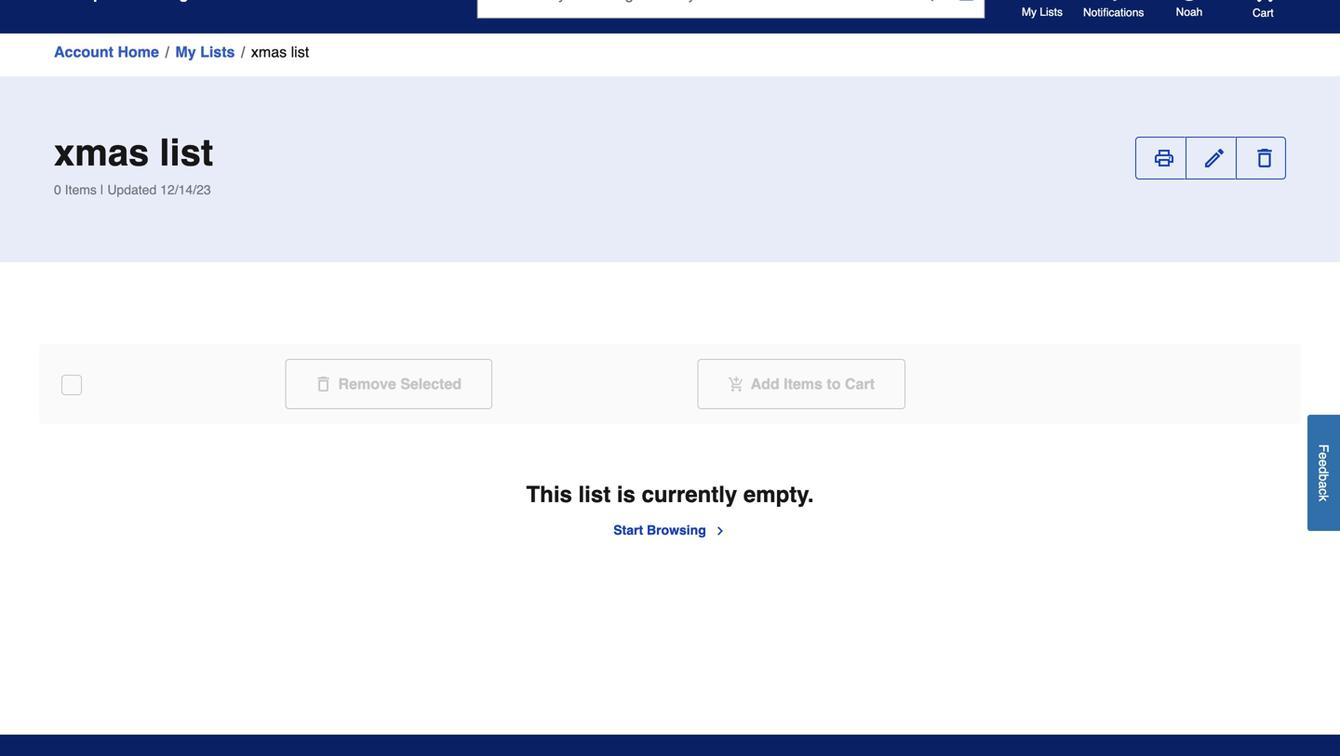 Task type: vqa. For each thing, say whether or not it's contained in the screenshot.
JoyM November 19, 2023
no



Task type: locate. For each thing, give the bounding box(es) containing it.
0 horizontal spatial cart
[[845, 376, 875, 393]]

xmas list main content
[[0, 34, 1341, 735]]

items left "|"
[[65, 182, 97, 197]]

1 horizontal spatial lists
[[1040, 6, 1063, 19]]

xmas up "|"
[[54, 131, 149, 174]]

empty.
[[744, 482, 814, 508]]

a
[[1317, 482, 1332, 489]]

0 vertical spatial items
[[65, 182, 97, 197]]

start browsing link
[[614, 521, 727, 540]]

1 horizontal spatial list
[[291, 43, 309, 61]]

1 vertical spatial trash image
[[316, 377, 331, 392]]

my lists link
[[175, 41, 235, 63]]

lists left xmas list
[[200, 43, 235, 61]]

|
[[100, 182, 104, 197]]

account
[[54, 43, 114, 61]]

my lists left notifications
[[1022, 6, 1063, 19]]

lists
[[1040, 6, 1063, 19], [200, 43, 235, 61]]

cart button
[[1227, 0, 1275, 20]]

my lists
[[1022, 6, 1063, 19], [175, 43, 235, 61]]

trash image
[[1256, 149, 1274, 168], [316, 377, 331, 392]]

1 horizontal spatial items
[[784, 376, 823, 393]]

items left to
[[784, 376, 823, 393]]

1 horizontal spatial cart
[[1253, 6, 1274, 19]]

list for xmas list
[[291, 43, 309, 61]]

2 vertical spatial list
[[579, 482, 611, 508]]

this
[[526, 482, 572, 508]]

list
[[291, 43, 309, 61], [160, 131, 213, 174], [579, 482, 611, 508]]

f e e d b a c k
[[1317, 445, 1332, 502]]

0 vertical spatial cart
[[1253, 6, 1274, 19]]

f e e d b a c k button
[[1308, 415, 1341, 531]]

0 vertical spatial lists
[[1040, 6, 1063, 19]]

1 vertical spatial lists
[[200, 43, 235, 61]]

my left notifications
[[1022, 6, 1037, 19]]

lists inside xmas list main content
[[200, 43, 235, 61]]

1 vertical spatial my lists
[[175, 43, 235, 61]]

xmas inside xmas list 0 items | updated 12/14/23
[[54, 131, 149, 174]]

account home
[[54, 43, 159, 61]]

notifications
[[1084, 6, 1144, 19]]

1 vertical spatial cart
[[845, 376, 875, 393]]

12/14/23
[[160, 182, 211, 197]]

xmas right my lists link
[[251, 43, 287, 61]]

0 horizontal spatial list
[[160, 131, 213, 174]]

lists left notifications
[[1040, 6, 1063, 19]]

1 horizontal spatial my lists
[[1022, 6, 1063, 19]]

start
[[614, 523, 643, 538]]

cart right to
[[845, 376, 875, 393]]

1 vertical spatial my
[[175, 43, 196, 61]]

0 horizontal spatial trash image
[[316, 377, 331, 392]]

0 horizontal spatial lists
[[200, 43, 235, 61]]

1 vertical spatial items
[[784, 376, 823, 393]]

0 horizontal spatial my lists
[[175, 43, 235, 61]]

list for xmas list 0 items | updated 12/14/23
[[160, 131, 213, 174]]

trash image left the remove
[[316, 377, 331, 392]]

0 vertical spatial list
[[291, 43, 309, 61]]

camera image
[[957, 0, 976, 3]]

None search field
[[477, 0, 985, 36]]

xmas inside xmas list button
[[251, 43, 287, 61]]

trash image right edit image at the right of page
[[1256, 149, 1274, 168]]

cart inside xmas list main content
[[845, 376, 875, 393]]

k
[[1317, 495, 1332, 502]]

0 horizontal spatial items
[[65, 182, 97, 197]]

list inside xmas list 0 items | updated 12/14/23
[[160, 131, 213, 174]]

xmas list button
[[251, 41, 309, 63]]

e
[[1317, 453, 1332, 460], [1317, 460, 1332, 467]]

0 horizontal spatial my
[[175, 43, 196, 61]]

is
[[617, 482, 636, 508]]

1 horizontal spatial trash image
[[1256, 149, 1274, 168]]

selected
[[401, 376, 462, 393]]

add items to cart
[[751, 376, 875, 393]]

noah
[[1176, 6, 1203, 19]]

1 horizontal spatial xmas
[[251, 43, 287, 61]]

0 vertical spatial my
[[1022, 6, 1037, 19]]

0
[[54, 182, 61, 197]]

d
[[1317, 467, 1332, 474]]

add items to cart button
[[698, 359, 906, 410]]

e up d
[[1317, 453, 1332, 460]]

xmas
[[251, 43, 287, 61], [54, 131, 149, 174]]

e up b
[[1317, 460, 1332, 467]]

0 horizontal spatial xmas
[[54, 131, 149, 174]]

cart
[[1253, 6, 1274, 19], [845, 376, 875, 393]]

list inside xmas list button
[[291, 43, 309, 61]]

items
[[65, 182, 97, 197], [784, 376, 823, 393]]

my lists right home
[[175, 43, 235, 61]]

start browsing
[[614, 523, 706, 538]]

1 horizontal spatial my
[[1022, 6, 1037, 19]]

trash image inside remove selected button
[[316, 377, 331, 392]]

0 vertical spatial xmas
[[251, 43, 287, 61]]

1 vertical spatial list
[[160, 131, 213, 174]]

cart right noah
[[1253, 6, 1274, 19]]

my right home
[[175, 43, 196, 61]]

1 vertical spatial xmas
[[54, 131, 149, 174]]

my
[[1022, 6, 1037, 19], [175, 43, 196, 61]]

list for this list is currently empty.
[[579, 482, 611, 508]]

1 e from the top
[[1317, 453, 1332, 460]]

Search Query text field
[[478, 0, 901, 18]]

xmas list 0 items | updated 12/14/23
[[54, 131, 213, 197]]

2 horizontal spatial list
[[579, 482, 611, 508]]



Task type: describe. For each thing, give the bounding box(es) containing it.
items inside xmas list 0 items | updated 12/14/23
[[65, 182, 97, 197]]

0 vertical spatial trash image
[[1256, 149, 1274, 168]]

remove selected button
[[285, 359, 493, 410]]

xmas for xmas list 0 items | updated 12/14/23
[[54, 131, 149, 174]]

currently
[[642, 482, 738, 508]]

c
[[1317, 489, 1332, 495]]

remove
[[338, 376, 396, 393]]

0 vertical spatial my lists
[[1022, 6, 1063, 19]]

account home link
[[54, 41, 159, 63]]

items inside button
[[784, 376, 823, 393]]

my lists inside xmas list main content
[[175, 43, 235, 61]]

updated
[[107, 182, 157, 197]]

to
[[827, 376, 841, 393]]

remove selected
[[338, 376, 462, 393]]

cart add image
[[729, 377, 743, 392]]

browsing
[[647, 523, 706, 538]]

f
[[1317, 445, 1332, 453]]

xmas list
[[251, 43, 309, 61]]

add
[[751, 376, 780, 393]]

home
[[118, 43, 159, 61]]

chevron right image
[[714, 524, 727, 539]]

b
[[1317, 474, 1332, 482]]

my inside xmas list main content
[[175, 43, 196, 61]]

xmas for xmas list
[[251, 43, 287, 61]]

this list is currently empty.
[[526, 482, 814, 508]]

2 e from the top
[[1317, 460, 1332, 467]]

edit image
[[1206, 149, 1224, 168]]

print image
[[1155, 149, 1174, 168]]



